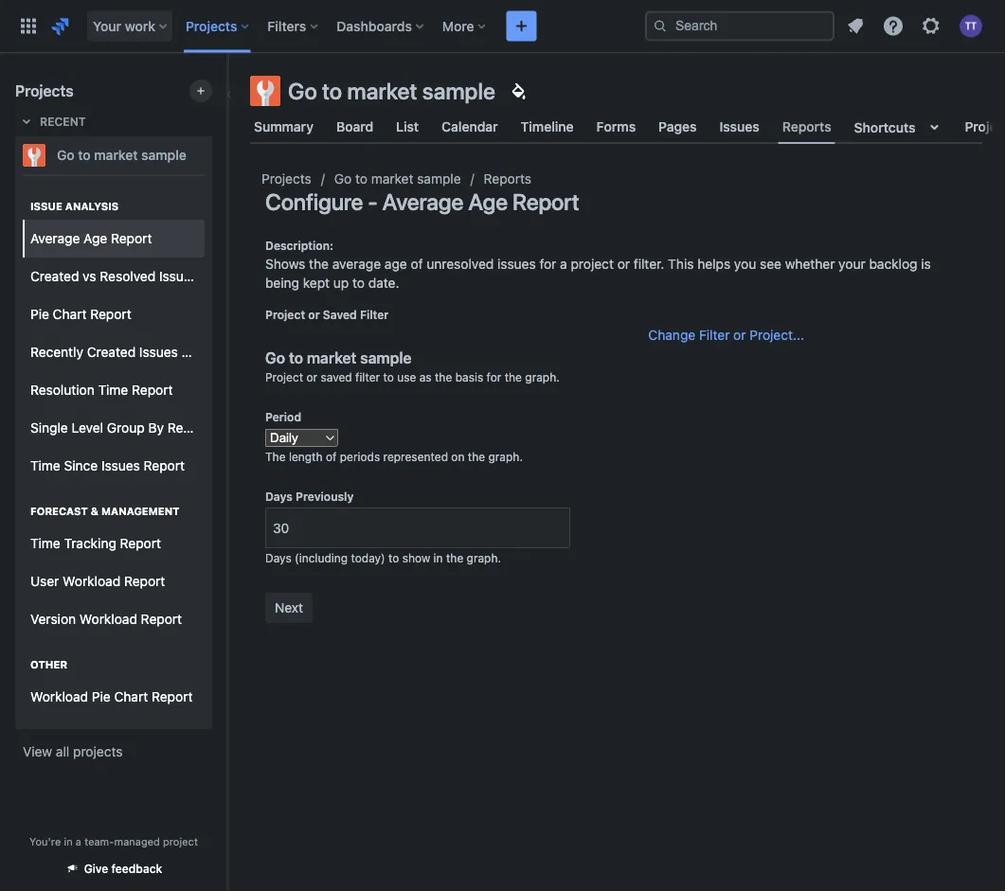 Task type: locate. For each thing, give the bounding box(es) containing it.
0 vertical spatial reports
[[782, 119, 832, 134]]

workload pie chart report
[[30, 689, 193, 705]]

go
[[288, 78, 317, 104], [57, 147, 75, 163], [334, 171, 352, 187], [265, 349, 285, 367]]

workload pie chart report group
[[23, 639, 205, 722]]

time
[[98, 382, 128, 398], [30, 458, 60, 474], [30, 536, 60, 551]]

a left team-
[[76, 836, 81, 848]]

tab list containing reports
[[239, 110, 1005, 144]]

issues right the resolved
[[159, 269, 198, 284]]

created vs resolved issues report link
[[23, 258, 243, 296]]

0 horizontal spatial reports
[[484, 171, 532, 187]]

project for project or saved filter
[[265, 308, 305, 321]]

description:
[[265, 239, 333, 252]]

length
[[289, 450, 323, 463]]

created left vs
[[30, 269, 79, 284]]

report inside 'group'
[[152, 689, 193, 705]]

issue
[[30, 200, 62, 213]]

user workload report
[[30, 574, 165, 589]]

graph. right basis
[[525, 370, 560, 384]]

go to market sample link down list link
[[334, 168, 461, 190]]

time down forecast
[[30, 536, 60, 551]]

None submit
[[265, 593, 313, 623]]

0 vertical spatial project
[[965, 119, 1005, 135]]

settings image
[[920, 15, 943, 37]]

go up period
[[265, 349, 285, 367]]

projects for projects popup button
[[186, 18, 237, 34]]

filter
[[360, 308, 389, 321], [699, 327, 730, 343]]

of right length
[[326, 450, 337, 463]]

projects inside popup button
[[186, 18, 237, 34]]

project inside project link
[[965, 119, 1005, 135]]

pie inside pie chart report link
[[30, 307, 49, 322]]

projects for projects 'link'
[[261, 171, 311, 187]]

1 horizontal spatial a
[[560, 256, 567, 272]]

issues
[[720, 119, 760, 135], [159, 269, 198, 284], [139, 344, 178, 360], [101, 458, 140, 474]]

0 vertical spatial a
[[560, 256, 567, 272]]

the length of periods represented on the graph.
[[265, 450, 523, 463]]

created
[[30, 269, 79, 284], [87, 344, 136, 360]]

change
[[648, 327, 696, 343]]

age
[[468, 189, 508, 215], [83, 231, 107, 246]]

chart up view all projects link
[[114, 689, 148, 705]]

to left show
[[388, 551, 399, 565]]

projects up collapse recent projects image
[[15, 82, 74, 100]]

time for tracking
[[30, 536, 60, 551]]

average down "issue"
[[30, 231, 80, 246]]

0 vertical spatial project
[[571, 256, 614, 272]]

issues
[[497, 256, 536, 272]]

to down project or saved filter at the top
[[289, 349, 303, 367]]

pie up recently
[[30, 307, 49, 322]]

0 vertical spatial for
[[540, 256, 556, 272]]

0 horizontal spatial in
[[64, 836, 73, 848]]

1 group from the top
[[23, 174, 243, 728]]

1 vertical spatial age
[[83, 231, 107, 246]]

workload for version
[[79, 612, 137, 627]]

go to market sample up saved
[[265, 349, 412, 367]]

project down being
[[265, 308, 305, 321]]

project up period
[[265, 370, 303, 384]]

&
[[91, 505, 99, 518]]

give feedback button
[[54, 854, 174, 884]]

2 vertical spatial workload
[[30, 689, 88, 705]]

0 horizontal spatial filter
[[360, 308, 389, 321]]

in
[[434, 551, 443, 565], [64, 836, 73, 848]]

average right -
[[382, 189, 463, 215]]

0 vertical spatial time
[[98, 382, 128, 398]]

your
[[93, 18, 121, 34]]

your work
[[93, 18, 155, 34]]

sample up calendar
[[422, 78, 495, 104]]

more
[[442, 18, 474, 34]]

go to market sample
[[288, 78, 495, 104], [57, 147, 187, 163], [334, 171, 461, 187], [265, 349, 412, 367]]

helps
[[698, 256, 731, 272]]

for right basis
[[487, 370, 501, 384]]

banner containing your work
[[0, 0, 1005, 53]]

0 vertical spatial days
[[265, 490, 293, 503]]

1 vertical spatial a
[[76, 836, 81, 848]]

go to market sample link up the analysis on the top of the page
[[15, 136, 205, 174]]

0 vertical spatial projects
[[186, 18, 237, 34]]

reports down calendar link
[[484, 171, 532, 187]]

1 vertical spatial graph.
[[488, 450, 523, 463]]

time up "single level group by report" link
[[98, 382, 128, 398]]

issues down pie chart report link
[[139, 344, 178, 360]]

team-
[[84, 836, 114, 848]]

create project image
[[193, 83, 208, 99]]

the up kept
[[309, 256, 329, 272]]

1 horizontal spatial projects
[[186, 18, 237, 34]]

project link
[[961, 110, 1005, 144]]

reports inside tab list
[[782, 119, 832, 134]]

issues right pages
[[720, 119, 760, 135]]

in right show
[[434, 551, 443, 565]]

version workload report link
[[23, 601, 205, 639]]

to right up
[[352, 275, 365, 291]]

graph. for days (including today) to show in the graph.
[[467, 551, 501, 565]]

1 vertical spatial project
[[265, 308, 305, 321]]

0 horizontal spatial chart
[[53, 307, 87, 322]]

is
[[921, 256, 931, 272]]

project left filter.
[[571, 256, 614, 272]]

days left (including
[[265, 551, 292, 565]]

0 vertical spatial pie
[[30, 307, 49, 322]]

created down pie chart report link
[[87, 344, 136, 360]]

0 vertical spatial created
[[30, 269, 79, 284]]

1 horizontal spatial created
[[87, 344, 136, 360]]

projects up configure
[[261, 171, 311, 187]]

1 horizontal spatial average
[[382, 189, 463, 215]]

projects up "create project" icon
[[186, 18, 237, 34]]

use
[[397, 370, 416, 384]]

a inside the "description: shows the average age of unresolved issues for a project or filter. this helps you see whether your backlog is being kept up to date."
[[560, 256, 567, 272]]

0 horizontal spatial average
[[30, 231, 80, 246]]

project or saved filter
[[265, 308, 389, 321]]

reports right issues link at the top
[[782, 119, 832, 134]]

issues inside time since issues report link
[[101, 458, 140, 474]]

0 horizontal spatial project
[[163, 836, 198, 848]]

time since issues report
[[30, 458, 185, 474]]

resolution
[[30, 382, 94, 398]]

report inside "link"
[[120, 536, 161, 551]]

filter right change at the right
[[699, 327, 730, 343]]

2 vertical spatial project
[[265, 370, 303, 384]]

management
[[101, 505, 180, 518]]

0 vertical spatial in
[[434, 551, 443, 565]]

created vs resolved issues report
[[30, 269, 243, 284]]

a right the issues
[[560, 256, 567, 272]]

1 vertical spatial project
[[163, 836, 198, 848]]

list link
[[392, 110, 423, 144]]

of right age
[[411, 256, 423, 272]]

jira image
[[49, 15, 72, 37], [49, 15, 72, 37]]

group
[[23, 174, 243, 728], [23, 180, 243, 491], [23, 485, 205, 644]]

banner
[[0, 0, 1005, 53]]

view all projects link
[[15, 735, 212, 769]]

chart up recently
[[53, 307, 87, 322]]

average inside "group"
[[30, 231, 80, 246]]

1 horizontal spatial chart
[[114, 689, 148, 705]]

1 horizontal spatial project
[[571, 256, 614, 272]]

the right show
[[446, 551, 464, 565]]

project or saved filter to use as the basis for the graph.
[[265, 370, 560, 384]]

1 vertical spatial for
[[487, 370, 501, 384]]

1 horizontal spatial reports
[[782, 119, 832, 134]]

1 days from the top
[[265, 490, 293, 503]]

change filter or project...
[[648, 327, 804, 343]]

pages
[[659, 119, 697, 135]]

pie up projects
[[92, 689, 111, 705]]

workload inside version workload report link
[[79, 612, 137, 627]]

workload down "user workload report" link
[[79, 612, 137, 627]]

age down the analysis on the top of the page
[[83, 231, 107, 246]]

in right you're
[[64, 836, 73, 848]]

0 vertical spatial age
[[468, 189, 508, 215]]

or
[[617, 256, 630, 272], [308, 308, 320, 321], [733, 327, 746, 343], [306, 370, 318, 384]]

3 group from the top
[[23, 485, 205, 644]]

workload down other
[[30, 689, 88, 705]]

sample up configure - average age report in the top of the page
[[417, 171, 461, 187]]

graph.
[[525, 370, 560, 384], [488, 450, 523, 463], [467, 551, 501, 565]]

pie chart report link
[[23, 296, 205, 333]]

represented
[[383, 450, 448, 463]]

1 vertical spatial pie
[[92, 689, 111, 705]]

to left use
[[383, 370, 394, 384]]

project inside the "description: shows the average age of unresolved issues for a project or filter. this helps you see whether your backlog is being kept up to date."
[[571, 256, 614, 272]]

1 horizontal spatial of
[[411, 256, 423, 272]]

tracking
[[64, 536, 116, 551]]

1 vertical spatial filter
[[699, 327, 730, 343]]

graph. right on
[[488, 450, 523, 463]]

summary
[[254, 119, 314, 135]]

projects
[[73, 744, 123, 760]]

2 days from the top
[[265, 551, 292, 565]]

to up board
[[322, 78, 342, 104]]

2 vertical spatial time
[[30, 536, 60, 551]]

1 vertical spatial workload
[[79, 612, 137, 627]]

time left since
[[30, 458, 60, 474]]

None text field
[[265, 508, 570, 549]]

0 horizontal spatial for
[[487, 370, 501, 384]]

-
[[368, 189, 378, 215]]

1 vertical spatial time
[[30, 458, 60, 474]]

days down the
[[265, 490, 293, 503]]

average age report link
[[23, 220, 205, 258]]

projects
[[186, 18, 237, 34], [15, 82, 74, 100], [261, 171, 311, 187]]

1 vertical spatial in
[[64, 836, 73, 848]]

or inside the "description: shows the average age of unresolved issues for a project or filter. this helps you see whether your backlog is being kept up to date."
[[617, 256, 630, 272]]

1 horizontal spatial for
[[540, 256, 556, 272]]

today)
[[351, 551, 385, 565]]

1 horizontal spatial pie
[[92, 689, 111, 705]]

workload inside "user workload report" link
[[63, 574, 120, 589]]

sample up the filter
[[360, 349, 412, 367]]

your work button
[[87, 11, 174, 41]]

market up "list"
[[347, 78, 417, 104]]

age up unresolved
[[468, 189, 508, 215]]

1 vertical spatial of
[[326, 450, 337, 463]]

a
[[560, 256, 567, 272], [76, 836, 81, 848]]

configure - average age report
[[265, 189, 579, 215]]

shows
[[265, 256, 305, 272]]

1 vertical spatial chart
[[114, 689, 148, 705]]

1 horizontal spatial filter
[[699, 327, 730, 343]]

set background color image
[[507, 80, 530, 102]]

as
[[419, 370, 432, 384]]

notifications image
[[844, 15, 867, 37]]

issues inside created vs resolved issues report link
[[159, 269, 198, 284]]

graph. right show
[[467, 551, 501, 565]]

filter down date.
[[360, 308, 389, 321]]

issues down single level group by report
[[101, 458, 140, 474]]

workload for user
[[63, 574, 120, 589]]

the right on
[[468, 450, 485, 463]]

2 vertical spatial projects
[[261, 171, 311, 187]]

graph. for the length of periods represented on the graph.
[[488, 450, 523, 463]]

project right shortcuts dropdown button at right top
[[965, 119, 1005, 135]]

backlog
[[869, 256, 918, 272]]

0 horizontal spatial a
[[76, 836, 81, 848]]

version workload report
[[30, 612, 182, 627]]

1 vertical spatial reports
[[484, 171, 532, 187]]

2 horizontal spatial projects
[[261, 171, 311, 187]]

periods
[[340, 450, 380, 463]]

0 horizontal spatial age
[[83, 231, 107, 246]]

tab list
[[239, 110, 1005, 144]]

workload
[[63, 574, 120, 589], [79, 612, 137, 627], [30, 689, 88, 705]]

market up -
[[371, 171, 413, 187]]

0 vertical spatial of
[[411, 256, 423, 272]]

your
[[839, 256, 866, 272]]

the
[[309, 256, 329, 272], [435, 370, 452, 384], [505, 370, 522, 384], [468, 450, 485, 463], [446, 551, 464, 565]]

market
[[347, 78, 417, 104], [94, 147, 138, 163], [371, 171, 413, 187], [307, 349, 357, 367]]

market up the analysis on the top of the page
[[94, 147, 138, 163]]

for right the issues
[[540, 256, 556, 272]]

workload down tracking at the left bottom
[[63, 574, 120, 589]]

time tracking report
[[30, 536, 161, 551]]

0 vertical spatial workload
[[63, 574, 120, 589]]

workload inside workload pie chart report link
[[30, 689, 88, 705]]

project right managed on the bottom left of page
[[163, 836, 198, 848]]

0 horizontal spatial pie
[[30, 307, 49, 322]]

0 vertical spatial chart
[[53, 307, 87, 322]]

1 vertical spatial projects
[[15, 82, 74, 100]]

your profile and settings image
[[960, 15, 982, 37]]

time inside "link"
[[30, 536, 60, 551]]

1 vertical spatial days
[[265, 551, 292, 565]]

1 vertical spatial average
[[30, 231, 80, 246]]

2 vertical spatial graph.
[[467, 551, 501, 565]]

to
[[322, 78, 342, 104], [78, 147, 91, 163], [355, 171, 368, 187], [352, 275, 365, 291], [289, 349, 303, 367], [383, 370, 394, 384], [388, 551, 399, 565]]

report
[[512, 189, 579, 215], [111, 231, 152, 246], [201, 269, 243, 284], [90, 307, 131, 322], [182, 344, 223, 360], [132, 382, 173, 398], [167, 420, 209, 436], [144, 458, 185, 474], [120, 536, 161, 551], [124, 574, 165, 589], [141, 612, 182, 627], [152, 689, 193, 705]]



Task type: describe. For each thing, give the bounding box(es) containing it.
resolution time report link
[[23, 371, 205, 409]]

group
[[107, 420, 145, 436]]

you
[[734, 256, 756, 272]]

shortcuts
[[854, 119, 916, 135]]

single
[[30, 420, 68, 436]]

managed
[[114, 836, 160, 848]]

single level group by report
[[30, 420, 209, 436]]

issues link
[[716, 110, 763, 144]]

0 vertical spatial filter
[[360, 308, 389, 321]]

or inside "link"
[[733, 327, 746, 343]]

filter
[[355, 370, 380, 384]]

to down board link
[[355, 171, 368, 187]]

filter inside "link"
[[699, 327, 730, 343]]

view all projects
[[23, 744, 123, 760]]

single level group by report link
[[23, 409, 209, 447]]

time for since
[[30, 458, 60, 474]]

recently
[[30, 344, 83, 360]]

kept
[[303, 275, 330, 291]]

workload pie chart report link
[[23, 678, 205, 716]]

the
[[265, 450, 286, 463]]

2 group from the top
[[23, 180, 243, 491]]

help image
[[882, 15, 905, 37]]

board link
[[333, 110, 377, 144]]

resolved
[[100, 269, 156, 284]]

market up saved
[[307, 349, 357, 367]]

go to market sample up the analysis on the top of the page
[[57, 147, 187, 163]]

0 vertical spatial graph.
[[525, 370, 560, 384]]

days for days previously
[[265, 490, 293, 503]]

whether
[[785, 256, 835, 272]]

by
[[148, 420, 164, 436]]

up
[[333, 275, 349, 291]]

project...
[[750, 327, 804, 343]]

forecast & management
[[30, 505, 180, 518]]

give
[[84, 863, 108, 876]]

issues inside issues link
[[720, 119, 760, 135]]

add to starred image
[[207, 144, 229, 167]]

create image
[[510, 15, 533, 37]]

resolution time report
[[30, 382, 173, 398]]

0 horizontal spatial created
[[30, 269, 79, 284]]

view
[[23, 744, 52, 760]]

projects link
[[261, 168, 311, 190]]

go up configure
[[334, 171, 352, 187]]

appswitcher icon image
[[17, 15, 40, 37]]

sample left add to starred image
[[141, 147, 187, 163]]

since
[[64, 458, 98, 474]]

more button
[[437, 11, 493, 41]]

average
[[332, 256, 381, 272]]

days for days (including today) to show in the graph.
[[265, 551, 292, 565]]

version
[[30, 612, 76, 627]]

projects button
[[180, 11, 256, 41]]

pages link
[[655, 110, 701, 144]]

issues inside the recently created issues report link
[[139, 344, 178, 360]]

the right as
[[435, 370, 452, 384]]

forms link
[[593, 110, 640, 144]]

being
[[265, 275, 299, 291]]

project for project
[[965, 119, 1005, 135]]

user workload report link
[[23, 563, 205, 601]]

(including
[[295, 551, 348, 565]]

for inside the "description: shows the average age of unresolved issues for a project or filter. this helps you see whether your backlog is being kept up to date."
[[540, 256, 556, 272]]

recently created issues report
[[30, 344, 223, 360]]

chart inside pie chart report link
[[53, 307, 87, 322]]

days (including today) to show in the graph.
[[265, 551, 501, 565]]

collapse recent projects image
[[15, 110, 38, 133]]

to down 'recent'
[[78, 147, 91, 163]]

reports link
[[484, 168, 532, 190]]

dashboards
[[337, 18, 412, 34]]

chart inside workload pie chart report link
[[114, 689, 148, 705]]

of inside the "description: shows the average age of unresolved issues for a project or filter. this helps you see whether your backlog is being kept up to date."
[[411, 256, 423, 272]]

age
[[385, 256, 407, 272]]

calendar
[[442, 119, 498, 135]]

the inside the "description: shows the average age of unresolved issues for a project or filter. this helps you see whether your backlog is being kept up to date."
[[309, 256, 329, 272]]

recent
[[40, 115, 86, 128]]

level
[[72, 420, 103, 436]]

0 horizontal spatial of
[[326, 450, 337, 463]]

unresolved
[[427, 256, 494, 272]]

Search field
[[645, 11, 835, 41]]

go to market sample up "list"
[[288, 78, 495, 104]]

description: shows the average age of unresolved issues for a project or filter. this helps you see whether your backlog is being kept up to date.
[[265, 239, 931, 291]]

calendar link
[[438, 110, 502, 144]]

go to market sample up configure - average age report in the top of the page
[[334, 171, 461, 187]]

board
[[336, 119, 373, 135]]

the right basis
[[505, 370, 522, 384]]

search image
[[653, 18, 668, 34]]

timeline
[[521, 119, 574, 135]]

vs
[[83, 269, 96, 284]]

group containing time tracking report
[[23, 485, 205, 644]]

to inside the "description: shows the average age of unresolved issues for a project or filter. this helps you see whether your backlog is being kept up to date."
[[352, 275, 365, 291]]

forecast
[[30, 505, 88, 518]]

0 vertical spatial average
[[382, 189, 463, 215]]

saved
[[323, 308, 357, 321]]

0 horizontal spatial projects
[[15, 82, 74, 100]]

on
[[451, 450, 465, 463]]

date.
[[368, 275, 399, 291]]

dashboards button
[[331, 11, 431, 41]]

0 horizontal spatial go to market sample link
[[15, 136, 205, 174]]

1 horizontal spatial in
[[434, 551, 443, 565]]

1 horizontal spatial age
[[468, 189, 508, 215]]

previously
[[296, 490, 354, 503]]

change filter or project... link
[[648, 326, 804, 345]]

configure
[[265, 189, 363, 215]]

you're in a team-managed project
[[29, 836, 198, 848]]

project for project or saved filter to use as the basis for the graph.
[[265, 370, 303, 384]]

shortcuts button
[[850, 110, 950, 144]]

all
[[56, 744, 69, 760]]

give feedback
[[84, 863, 162, 876]]

show
[[402, 551, 430, 565]]

primary element
[[11, 0, 645, 53]]

analysis
[[65, 200, 119, 213]]

pie inside workload pie chart report link
[[92, 689, 111, 705]]

go down 'recent'
[[57, 147, 75, 163]]

average age report
[[30, 231, 152, 246]]

issue analysis
[[30, 200, 119, 213]]

1 horizontal spatial go to market sample link
[[334, 168, 461, 190]]

saved
[[321, 370, 352, 384]]

time tracking report link
[[23, 525, 205, 563]]

this
[[668, 256, 694, 272]]

days previously
[[265, 490, 354, 503]]

work
[[125, 18, 155, 34]]

1 vertical spatial created
[[87, 344, 136, 360]]

user
[[30, 574, 59, 589]]

go up summary
[[288, 78, 317, 104]]



Task type: vqa. For each thing, say whether or not it's contained in the screenshot.
Trash LINK
no



